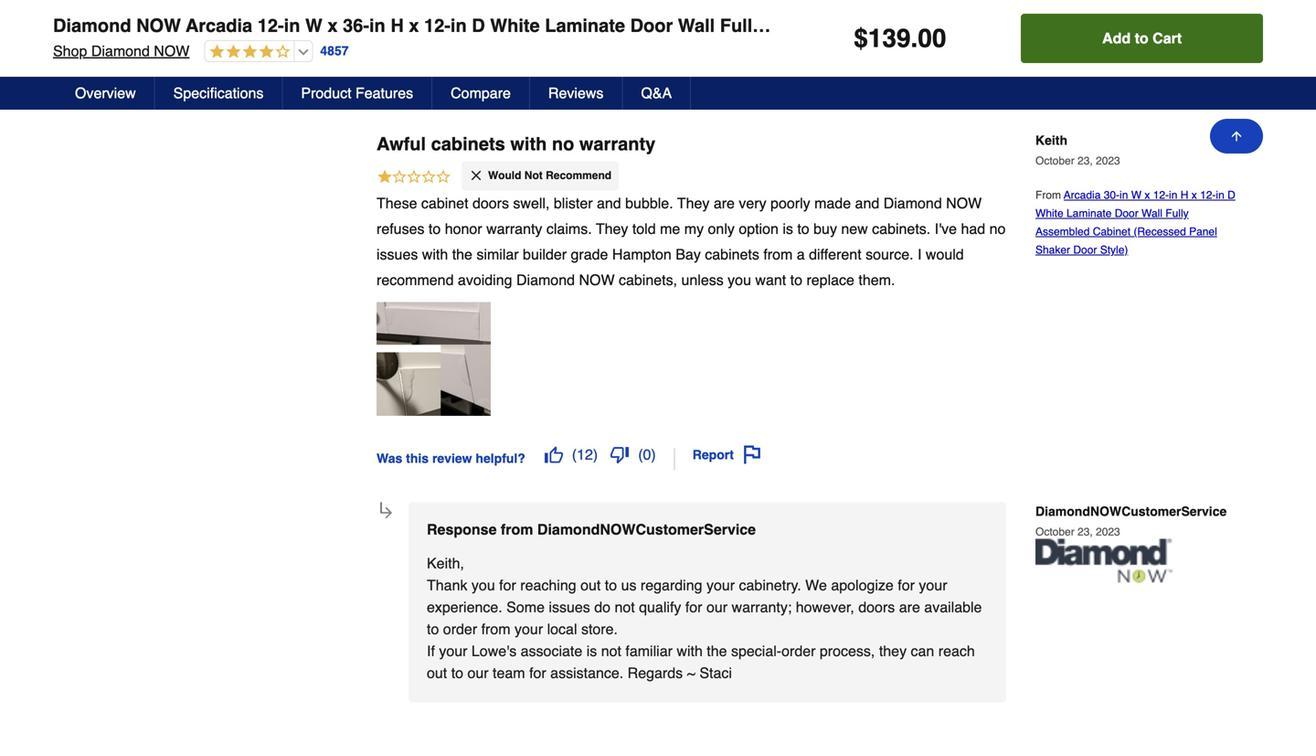 Task type: describe. For each thing, give the bounding box(es) containing it.
to down the cabinet
[[429, 220, 441, 237]]

different
[[809, 246, 861, 263]]

i've
[[935, 220, 957, 237]]

would
[[926, 246, 964, 263]]

1 and from the left
[[597, 194, 621, 211]]

i
[[918, 246, 922, 263]]

compare button
[[432, 77, 530, 110]]

30-
[[1104, 189, 1120, 202]]

0 horizontal spatial assembled
[[767, 15, 865, 36]]

arcadia 30-in w x 12-in h x 12-in d white laminate door wall fully assembled cabinet (recessed panel shaker door style) link
[[1035, 189, 1235, 256]]

want
[[755, 271, 786, 288]]

bubble.
[[625, 194, 673, 211]]

response
[[427, 521, 497, 538]]

1 horizontal spatial order
[[782, 642, 816, 659]]

issues inside keith, thank you for reaching out to us regarding your cabinetry. we apologize for your experience. some issues do not qualify for our warranty; however, doors are available to order from your local store. if your lowe's associate is not familiar with the special-order process, they can reach out to our team for assistance. regards ~ staci
[[549, 598, 590, 615]]

told
[[632, 220, 656, 237]]

d inside arcadia 30-in w x 12-in h x 12-in d white laminate door wall fully assembled cabinet (recessed panel shaker door style)
[[1227, 189, 1235, 202]]

now up had
[[946, 194, 982, 211]]

product
[[301, 85, 351, 101]]

review
[[432, 451, 472, 466]]

a
[[797, 246, 805, 263]]

0 vertical spatial cabinet
[[870, 15, 937, 36]]

response from diamondnowcustomerservice
[[427, 521, 756, 538]]

0 horizontal spatial they
[[596, 220, 628, 237]]

0 vertical spatial shaker
[[1092, 15, 1153, 36]]

lowe's
[[471, 642, 517, 659]]

overview button
[[57, 77, 155, 110]]

is inside keith, thank you for reaching out to us regarding your cabinetry. we apologize for your experience. some issues do not qualify for our warranty; however, doors are available to order from your local store. if your lowe's associate is not familiar with the special-order process, they can reach out to our team for assistance. regards ~ staci
[[586, 642, 597, 659]]

local
[[547, 620, 577, 637]]

these
[[377, 194, 417, 211]]

fully inside arcadia 30-in w x 12-in h x 12-in d white laminate door wall fully assembled cabinet (recessed panel shaker door style)
[[1165, 207, 1189, 220]]

cabinet inside arcadia 30-in w x 12-in h x 12-in d white laminate door wall fully assembled cabinet (recessed panel shaker door style)
[[1093, 225, 1131, 238]]

cabinets,
[[619, 271, 677, 288]]

replace
[[806, 271, 854, 288]]

4 stars image
[[205, 44, 290, 61]]

warranty inside these cabinet doors swell, blister and bubble.  they are very poorly made and diamond now refuses to honor warranty claims.  they told me my only option is to buy new cabinets. i've had no issues with the similar builder grade hampton bay cabinets from a different source.  i would recommend avoiding diamond now cabinets, unless you want to replace them.
[[486, 220, 542, 237]]

you inside these cabinet doors swell, blister and bubble.  they are very poorly made and diamond now refuses to honor warranty claims.  they told me my only option is to buy new cabinets. i've had no issues with the similar builder grade hampton bay cabinets from a different source.  i would recommend avoiding diamond now cabinets, unless you want to replace them.
[[728, 271, 751, 288]]

team
[[493, 664, 525, 681]]

0 vertical spatial fully
[[720, 15, 763, 36]]

thumb down image
[[611, 445, 629, 464]]

product features button
[[283, 77, 432, 110]]

to inside button
[[1135, 30, 1149, 47]]

0 horizontal spatial arcadia
[[186, 15, 252, 36]]

for up some
[[499, 577, 516, 593]]

awful
[[377, 134, 426, 155]]

panel inside arcadia 30-in w x 12-in h x 12-in d white laminate door wall fully assembled cabinet (recessed panel shaker door style)
[[1189, 225, 1217, 238]]

$ 139 . 00
[[854, 24, 946, 53]]

arrow right image
[[377, 504, 395, 521]]

for down the associate
[[529, 664, 546, 681]]

very
[[739, 194, 766, 211]]

add to cart button
[[1021, 14, 1263, 63]]

made
[[814, 194, 851, 211]]

refuses
[[377, 220, 424, 237]]

2023 for keith
[[1096, 155, 1120, 167]]

for right apologize
[[898, 577, 915, 593]]

however,
[[796, 598, 854, 615]]

reach
[[938, 642, 975, 659]]

cabinets.
[[872, 220, 931, 237]]

similar
[[477, 246, 519, 263]]

0 vertical spatial laminate
[[545, 15, 625, 36]]

regards
[[628, 664, 683, 681]]

process,
[[820, 642, 875, 659]]

recommend
[[377, 271, 454, 288]]

w inside arcadia 30-in w x 12-in h x 12-in d white laminate door wall fully assembled cabinet (recessed panel shaker door style)
[[1131, 189, 1142, 202]]

~
[[687, 664, 695, 681]]

swell,
[[513, 194, 550, 211]]

( for 12
[[572, 446, 577, 463]]

add to cart
[[1102, 30, 1182, 47]]

0 vertical spatial w
[[305, 15, 322, 36]]

overview
[[75, 85, 136, 101]]

0 horizontal spatial diamondnowcustomerservice
[[537, 521, 756, 538]]

23, for diamondnowcustomerservice
[[1078, 525, 1093, 538]]

with inside keith, thank you for reaching out to us regarding your cabinetry. we apologize for your experience. some issues do not qualify for our warranty; however, doors are available to order from your local store. if your lowe's associate is not familiar with the special-order process, they can reach out to our team for assistance. regards ~ staci
[[677, 642, 703, 659]]

avoiding
[[458, 271, 512, 288]]

claims.
[[546, 220, 592, 237]]

( 12 )
[[572, 446, 598, 463]]

0 vertical spatial not
[[615, 598, 635, 615]]

option
[[739, 220, 779, 237]]

report button
[[686, 439, 768, 470]]

close image
[[469, 168, 483, 183]]

reviews button
[[530, 77, 623, 110]]

special-
[[731, 642, 782, 659]]

q&a
[[641, 85, 672, 101]]

1 horizontal spatial with
[[510, 134, 547, 155]]

arcadia inside arcadia 30-in w x 12-in h x 12-in d white laminate door wall fully assembled cabinet (recessed panel shaker door style)
[[1064, 189, 1101, 202]]

honor
[[445, 220, 482, 237]]

00
[[918, 24, 946, 53]]

0 vertical spatial white
[[490, 15, 540, 36]]

your right if
[[439, 642, 467, 659]]

your up "available" on the bottom
[[919, 577, 947, 593]]

not
[[524, 169, 543, 182]]

0 vertical spatial our
[[706, 598, 728, 615]]

warranty;
[[732, 598, 792, 615]]

shop
[[53, 42, 87, 59]]

poorly
[[770, 194, 810, 211]]

would
[[488, 169, 521, 182]]

diamond up overview
[[91, 42, 150, 59]]

can
[[911, 642, 934, 659]]

style) inside arcadia 30-in w x 12-in h x 12-in d white laminate door wall fully assembled cabinet (recessed panel shaker door style)
[[1100, 244, 1128, 256]]

your up warranty;
[[706, 577, 735, 593]]

builder
[[523, 246, 567, 263]]

features
[[356, 85, 413, 101]]

$
[[854, 24, 868, 53]]

me
[[660, 220, 680, 237]]

from inside these cabinet doors swell, blister and bubble.  they are very poorly made and diamond now refuses to honor warranty claims.  they told me my only option is to buy new cabinets. i've had no issues with the similar builder grade hampton bay cabinets from a different source.  i would recommend avoiding diamond now cabinets, unless you want to replace them.
[[763, 246, 793, 263]]

0 vertical spatial h
[[391, 15, 404, 36]]

2 and from the left
[[855, 194, 879, 211]]

apologize
[[831, 577, 894, 593]]

some
[[506, 598, 545, 615]]

shaker inside arcadia 30-in w x 12-in h x 12-in d white laminate door wall fully assembled cabinet (recessed panel shaker door style)
[[1035, 244, 1070, 256]]

doors inside keith, thank you for reaching out to us regarding your cabinetry. we apologize for your experience. some issues do not qualify for our warranty; however, doors are available to order from your local store. if your lowe's associate is not familiar with the special-order process, they can reach out to our team for assistance. regards ~ staci
[[858, 598, 895, 615]]

now up shop diamond now
[[136, 15, 181, 36]]

source.
[[866, 246, 914, 263]]

buy
[[814, 220, 837, 237]]

h inside arcadia 30-in w x 12-in h x 12-in d white laminate door wall fully assembled cabinet (recessed panel shaker door style)
[[1181, 189, 1188, 202]]

0 vertical spatial diamondnowcustomerservice
[[1035, 504, 1227, 518]]

regarding
[[641, 577, 702, 593]]

they
[[879, 642, 907, 659]]



Task type: vqa. For each thing, say whether or not it's contained in the screenshot.
Home Décor & Furniture
no



Task type: locate. For each thing, give the bounding box(es) containing it.
specifications
[[173, 85, 264, 101]]

1 horizontal spatial issues
[[549, 598, 590, 615]]

2 october from the top
[[1035, 525, 1074, 538]]

doors down would
[[472, 194, 509, 211]]

bay
[[676, 246, 701, 263]]

october up 'diamondnow_mbci' image in the right bottom of the page
[[1035, 525, 1074, 538]]

2 2023 from the top
[[1096, 525, 1120, 538]]

0 vertical spatial arcadia
[[186, 15, 252, 36]]

0 horizontal spatial laminate
[[545, 15, 625, 36]]

d down arrow up image
[[1227, 189, 1235, 202]]

0 vertical spatial d
[[472, 15, 485, 36]]

)
[[593, 446, 598, 463], [651, 446, 656, 463]]

arrow up image
[[1229, 129, 1244, 143]]

0 horizontal spatial issues
[[377, 246, 418, 263]]

1 vertical spatial our
[[467, 664, 489, 681]]

are left "available" on the bottom
[[899, 598, 920, 615]]

door
[[630, 15, 673, 36], [1158, 15, 1201, 36], [1115, 207, 1138, 220], [1073, 244, 1097, 256]]

139
[[868, 24, 911, 53]]

1 horizontal spatial fully
[[1165, 207, 1189, 220]]

cabinet right $
[[870, 15, 937, 36]]

experience.
[[427, 598, 502, 615]]

doors inside these cabinet doors swell, blister and bubble.  they are very poorly made and diamond now refuses to honor warranty claims.  they told me my only option is to buy new cabinets. i've had no issues with the similar builder grade hampton bay cabinets from a different source.  i would recommend avoiding diamond now cabinets, unless you want to replace them.
[[472, 194, 509, 211]]

h right '36-'
[[391, 15, 404, 36]]

0 horizontal spatial )
[[593, 446, 598, 463]]

0 vertical spatial style)
[[1206, 15, 1256, 36]]

1 vertical spatial is
[[586, 642, 597, 659]]

1 vertical spatial out
[[427, 664, 447, 681]]

0 vertical spatial cabinets
[[431, 134, 505, 155]]

and up the new
[[855, 194, 879, 211]]

( right thumb up icon
[[572, 446, 577, 463]]

to left buy
[[797, 220, 809, 237]]

( 0 )
[[638, 446, 656, 463]]

warranty up recommend
[[579, 134, 656, 155]]

1 horizontal spatial diamondnowcustomerservice
[[1035, 504, 1227, 518]]

white up compare "button"
[[490, 15, 540, 36]]

2 horizontal spatial with
[[677, 642, 703, 659]]

is up the "assistance."
[[586, 642, 597, 659]]

1 vertical spatial warranty
[[486, 220, 542, 237]]

diamond
[[53, 15, 131, 36], [91, 42, 150, 59], [883, 194, 942, 211], [516, 271, 575, 288]]

1 vertical spatial not
[[601, 642, 621, 659]]

d up compare in the top left of the page
[[472, 15, 485, 36]]

0 vertical spatial (recessed
[[942, 15, 1033, 36]]

issues
[[377, 246, 418, 263], [549, 598, 590, 615]]

https://photos us.bazaarvoice.com/photo/2/cghvdg86bg93zxm/d90e2f6d 9009 52de 8236 427a1f9b79a5 image
[[377, 302, 491, 416]]

doors
[[472, 194, 509, 211], [858, 598, 895, 615]]

2 ) from the left
[[651, 446, 656, 463]]

1 horizontal spatial no
[[989, 220, 1006, 237]]

0 horizontal spatial panel
[[1038, 15, 1087, 36]]

style) right the cart
[[1206, 15, 1256, 36]]

1 vertical spatial arcadia
[[1064, 189, 1101, 202]]

we
[[805, 577, 827, 593]]

0 horizontal spatial doors
[[472, 194, 509, 211]]

with up not
[[510, 134, 547, 155]]

1 horizontal spatial our
[[706, 598, 728, 615]]

0 vertical spatial issues
[[377, 246, 418, 263]]

this
[[406, 451, 429, 466]]

w right 30-
[[1131, 189, 1142, 202]]

23, up arcadia 30-in w x 12-in h x 12-in d white laminate door wall fully assembled cabinet (recessed panel shaker door style)
[[1078, 155, 1093, 167]]

1 vertical spatial cabinets
[[705, 246, 759, 263]]

assembled inside arcadia 30-in w x 12-in h x 12-in d white laminate door wall fully assembled cabinet (recessed panel shaker door style)
[[1035, 225, 1090, 238]]

hampton
[[612, 246, 672, 263]]

order left process,
[[782, 642, 816, 659]]

1 horizontal spatial arcadia
[[1064, 189, 1101, 202]]

not down store.
[[601, 642, 621, 659]]

reaching
[[520, 577, 576, 593]]

for down regarding
[[685, 598, 702, 615]]

for
[[499, 577, 516, 593], [898, 577, 915, 593], [685, 598, 702, 615], [529, 664, 546, 681]]

is inside these cabinet doors swell, blister and bubble.  they are very poorly made and diamond now refuses to honor warranty claims.  they told me my only option is to buy new cabinets. i've had no issues with the similar builder grade hampton bay cabinets from a different source.  i would recommend avoiding diamond now cabinets, unless you want to replace them.
[[783, 220, 793, 237]]

staci
[[699, 664, 732, 681]]

d
[[472, 15, 485, 36], [1227, 189, 1235, 202]]

not down us
[[615, 598, 635, 615]]

0 vertical spatial the
[[452, 246, 472, 263]]

shop diamond now
[[53, 42, 190, 59]]

order
[[443, 620, 477, 637], [782, 642, 816, 659]]

grade
[[571, 246, 608, 263]]

new
[[841, 220, 868, 237]]

from
[[1035, 189, 1064, 202]]

diamond up shop
[[53, 15, 131, 36]]

diamondnow_mbci image
[[1035, 539, 1173, 582]]

0 vertical spatial wall
[[678, 15, 715, 36]]

.
[[911, 24, 918, 53]]

the down honor
[[452, 246, 472, 263]]

they
[[677, 194, 710, 211], [596, 220, 628, 237]]

0 horizontal spatial are
[[714, 194, 735, 211]]

x
[[328, 15, 338, 36], [409, 15, 419, 36], [1145, 189, 1150, 202], [1191, 189, 1197, 202]]

cabinets down only
[[705, 246, 759, 263]]

cabinet
[[870, 15, 937, 36], [1093, 225, 1131, 238]]

doors down apologize
[[858, 598, 895, 615]]

laminate inside arcadia 30-in w x 12-in h x 12-in d white laminate door wall fully assembled cabinet (recessed panel shaker door style)
[[1067, 207, 1112, 220]]

cabinets up "close" icon
[[431, 134, 505, 155]]

0 vertical spatial doors
[[472, 194, 509, 211]]

0 horizontal spatial order
[[443, 620, 477, 637]]

diamondnowcustomerservice october 23, 2023
[[1035, 504, 1227, 538]]

assistance.
[[550, 664, 623, 681]]

diamondnowcustomerservice up 'diamondnow_mbci' image in the right bottom of the page
[[1035, 504, 1227, 518]]

1 vertical spatial style)
[[1100, 244, 1128, 256]]

shaker
[[1092, 15, 1153, 36], [1035, 244, 1070, 256]]

style)
[[1206, 15, 1256, 36], [1100, 244, 1128, 256]]

0 horizontal spatial (recessed
[[942, 15, 1033, 36]]

your down some
[[515, 620, 543, 637]]

0 vertical spatial panel
[[1038, 15, 1087, 36]]

1 horizontal spatial d
[[1227, 189, 1235, 202]]

2023 for diamondnowcustomerservice
[[1096, 525, 1120, 538]]

0
[[643, 446, 651, 463]]

now down grade
[[579, 271, 615, 288]]

from
[[763, 246, 793, 263], [501, 521, 533, 538], [481, 620, 511, 637]]

0 horizontal spatial cabinet
[[870, 15, 937, 36]]

1 horizontal spatial assembled
[[1035, 225, 1090, 238]]

1 vertical spatial 23,
[[1078, 525, 1093, 538]]

no
[[552, 134, 574, 155], [989, 220, 1006, 237]]

diamondnowcustomerservice up us
[[537, 521, 756, 538]]

(recessed
[[942, 15, 1033, 36], [1134, 225, 1186, 238]]

white inside arcadia 30-in w x 12-in h x 12-in d white laminate door wall fully assembled cabinet (recessed panel shaker door style)
[[1035, 207, 1064, 220]]

you inside keith, thank you for reaching out to us regarding your cabinetry. we apologize for your experience. some issues do not qualify for our warranty; however, doors are available to order from your local store. if your lowe's associate is not familiar with the special-order process, they can reach out to our team for assistance. regards ~ staci
[[472, 577, 495, 593]]

keith, thank you for reaching out to us regarding your cabinetry. we apologize for your experience. some issues do not qualify for our warranty; however, doors are available to order from your local store. if your lowe's associate is not familiar with the special-order process, they can reach out to our team for assistance. regards ~ staci
[[427, 555, 982, 681]]

available
[[924, 598, 982, 615]]

out down if
[[427, 664, 447, 681]]

1 vertical spatial no
[[989, 220, 1006, 237]]

1 vertical spatial wall
[[1142, 207, 1162, 220]]

1 horizontal spatial h
[[1181, 189, 1188, 202]]

white
[[490, 15, 540, 36], [1035, 207, 1064, 220]]

) left thumb down "icon"
[[593, 446, 598, 463]]

2023 up 30-
[[1096, 155, 1120, 167]]

october inside keith october 23, 2023
[[1035, 155, 1074, 167]]

23, for keith
[[1078, 155, 1093, 167]]

no inside these cabinet doors swell, blister and bubble.  they are very poorly made and diamond now refuses to honor warranty claims.  they told me my only option is to buy new cabinets. i've had no issues with the similar builder grade hampton bay cabinets from a different source.  i would recommend avoiding diamond now cabinets, unless you want to replace them.
[[989, 220, 1006, 237]]

cabinet down 30-
[[1093, 225, 1131, 238]]

1 horizontal spatial white
[[1035, 207, 1064, 220]]

october down keith
[[1035, 155, 1074, 167]]

23,
[[1078, 155, 1093, 167], [1078, 525, 1093, 538]]

wall inside arcadia 30-in w x 12-in h x 12-in d white laminate door wall fully assembled cabinet (recessed panel shaker door style)
[[1142, 207, 1162, 220]]

the up staci
[[707, 642, 727, 659]]

from left a in the right of the page
[[763, 246, 793, 263]]

compare
[[451, 85, 511, 101]]

you up experience.
[[472, 577, 495, 593]]

0 vertical spatial from
[[763, 246, 793, 263]]

(recessed inside arcadia 30-in w x 12-in h x 12-in d white laminate door wall fully assembled cabinet (recessed panel shaker door style)
[[1134, 225, 1186, 238]]

warranty
[[579, 134, 656, 155], [486, 220, 542, 237]]

and right blister
[[597, 194, 621, 211]]

0 horizontal spatial wall
[[678, 15, 715, 36]]

october for keith
[[1035, 155, 1074, 167]]

diamond up cabinets.
[[883, 194, 942, 211]]

0 horizontal spatial and
[[597, 194, 621, 211]]

1 horizontal spatial the
[[707, 642, 727, 659]]

with up '~'
[[677, 642, 703, 659]]

2023 up 'diamondnow_mbci' image in the right bottom of the page
[[1096, 525, 1120, 538]]

warranty up similar
[[486, 220, 542, 237]]

1 ) from the left
[[593, 446, 598, 463]]

keith,
[[427, 555, 464, 571]]

1 vertical spatial you
[[472, 577, 495, 593]]

not
[[615, 598, 635, 615], [601, 642, 621, 659]]

1 horizontal spatial (
[[638, 446, 643, 463]]

from inside keith, thank you for reaching out to us regarding your cabinetry. we apologize for your experience. some issues do not qualify for our warranty; however, doors are available to order from your local store. if your lowe's associate is not familiar with the special-order process, they can reach out to our team for assistance. regards ~ staci
[[481, 620, 511, 637]]

are up only
[[714, 194, 735, 211]]

2023 inside keith october 23, 2023
[[1096, 155, 1120, 167]]

1 star image
[[377, 168, 451, 188]]

are
[[714, 194, 735, 211], [899, 598, 920, 615]]

0 vertical spatial october
[[1035, 155, 1074, 167]]

2 ( from the left
[[638, 446, 643, 463]]

2023 inside diamondnowcustomerservice october 23, 2023
[[1096, 525, 1120, 538]]

are inside these cabinet doors swell, blister and bubble.  they are very poorly made and diamond now refuses to honor warranty claims.  they told me my only option is to buy new cabinets. i've had no issues with the similar builder grade hampton bay cabinets from a different source.  i would recommend avoiding diamond now cabinets, unless you want to replace them.
[[714, 194, 735, 211]]

0 vertical spatial they
[[677, 194, 710, 211]]

0 horizontal spatial w
[[305, 15, 322, 36]]

0 horizontal spatial style)
[[1100, 244, 1128, 256]]

1 vertical spatial laminate
[[1067, 207, 1112, 220]]

( for 0
[[638, 446, 643, 463]]

you
[[728, 271, 751, 288], [472, 577, 495, 593]]

qualify
[[639, 598, 681, 615]]

1 2023 from the top
[[1096, 155, 1120, 167]]

0 vertical spatial no
[[552, 134, 574, 155]]

0 vertical spatial warranty
[[579, 134, 656, 155]]

our
[[706, 598, 728, 615], [467, 664, 489, 681]]

0 vertical spatial order
[[443, 620, 477, 637]]

1 ( from the left
[[572, 446, 577, 463]]

if
[[427, 642, 435, 659]]

1 vertical spatial issues
[[549, 598, 590, 615]]

1 vertical spatial october
[[1035, 525, 1074, 538]]

arcadia left 30-
[[1064, 189, 1101, 202]]

white down from
[[1035, 207, 1064, 220]]

23, inside diamondnowcustomerservice october 23, 2023
[[1078, 525, 1093, 538]]

diamond now arcadia 12-in w x 36-in h x 12-in d white laminate door wall fully assembled cabinet (recessed panel shaker door style)
[[53, 15, 1256, 36]]

issues inside these cabinet doors swell, blister and bubble.  they are very poorly made and diamond now refuses to honor warranty claims.  they told me my only option is to buy new cabinets. i've had no issues with the similar builder grade hampton bay cabinets from a different source.  i would recommend avoiding diamond now cabinets, unless you want to replace them.
[[377, 246, 418, 263]]

) for ( 12 )
[[593, 446, 598, 463]]

0 horizontal spatial d
[[472, 15, 485, 36]]

4857
[[320, 44, 349, 58]]

laminate down 30-
[[1067, 207, 1112, 220]]

our left warranty;
[[706, 598, 728, 615]]

2023
[[1096, 155, 1120, 167], [1096, 525, 1120, 538]]

add
[[1102, 30, 1131, 47]]

assembled down from
[[1035, 225, 1090, 238]]

blister
[[554, 194, 593, 211]]

h right 30-
[[1181, 189, 1188, 202]]

october
[[1035, 155, 1074, 167], [1035, 525, 1074, 538]]

1 vertical spatial white
[[1035, 207, 1064, 220]]

0 vertical spatial out
[[580, 577, 601, 593]]

product features
[[301, 85, 413, 101]]

is down poorly
[[783, 220, 793, 237]]

0 horizontal spatial (
[[572, 446, 577, 463]]

unless
[[681, 271, 724, 288]]

no right had
[[989, 220, 1006, 237]]

0 horizontal spatial shaker
[[1035, 244, 1070, 256]]

cabinet
[[421, 194, 468, 211]]

laminate up reviews in the top left of the page
[[545, 15, 625, 36]]

(
[[572, 446, 577, 463], [638, 446, 643, 463]]

you left want
[[728, 271, 751, 288]]

0 horizontal spatial warranty
[[486, 220, 542, 237]]

cabinets inside these cabinet doors swell, blister and bubble.  they are very poorly made and diamond now refuses to honor warranty claims.  they told me my only option is to buy new cabinets. i've had no issues with the similar builder grade hampton bay cabinets from a different source.  i would recommend avoiding diamond now cabinets, unless you want to replace them.
[[705, 246, 759, 263]]

they left the told
[[596, 220, 628, 237]]

1 horizontal spatial (recessed
[[1134, 225, 1186, 238]]

1 horizontal spatial panel
[[1189, 225, 1217, 238]]

to right want
[[790, 271, 802, 288]]

0 horizontal spatial out
[[427, 664, 447, 681]]

1 vertical spatial are
[[899, 598, 920, 615]]

1 horizontal spatial )
[[651, 446, 656, 463]]

23, inside keith october 23, 2023
[[1078, 155, 1093, 167]]

the inside these cabinet doors swell, blister and bubble.  they are very poorly made and diamond now refuses to honor warranty claims.  they told me my only option is to buy new cabinets. i've had no issues with the similar builder grade hampton bay cabinets from a different source.  i would recommend avoiding diamond now cabinets, unless you want to replace them.
[[452, 246, 472, 263]]

associate
[[521, 642, 582, 659]]

0 vertical spatial is
[[783, 220, 793, 237]]

( right thumb down "icon"
[[638, 446, 643, 463]]

1 vertical spatial assembled
[[1035, 225, 1090, 238]]

1 vertical spatial order
[[782, 642, 816, 659]]

1 vertical spatial the
[[707, 642, 727, 659]]

report
[[693, 447, 734, 462]]

diamondnowcustomerservice
[[1035, 504, 1227, 518], [537, 521, 756, 538]]

our down lowe's
[[467, 664, 489, 681]]

1 vertical spatial cabinet
[[1093, 225, 1131, 238]]

0 horizontal spatial no
[[552, 134, 574, 155]]

with inside these cabinet doors swell, blister and bubble.  they are very poorly made and diamond now refuses to honor warranty claims.  they told me my only option is to buy new cabinets. i've had no issues with the similar builder grade hampton bay cabinets from a different source.  i would recommend avoiding diamond now cabinets, unless you want to replace them.
[[422, 246, 448, 263]]

from up lowe's
[[481, 620, 511, 637]]

0 vertical spatial 2023
[[1096, 155, 1120, 167]]

q&a button
[[623, 77, 691, 110]]

) for ( 0 )
[[651, 446, 656, 463]]

recommend
[[546, 169, 612, 182]]

23, up 'diamondnow_mbci' image in the right bottom of the page
[[1078, 525, 1093, 538]]

1 vertical spatial from
[[501, 521, 533, 538]]

1 horizontal spatial they
[[677, 194, 710, 211]]

was this review helpful?
[[377, 451, 525, 466]]

in
[[284, 15, 300, 36], [369, 15, 385, 36], [450, 15, 467, 36], [1120, 189, 1128, 202], [1169, 189, 1177, 202], [1216, 189, 1224, 202]]

0 vertical spatial 23,
[[1078, 155, 1093, 167]]

is
[[783, 220, 793, 237], [586, 642, 597, 659]]

issues down refuses
[[377, 246, 418, 263]]

to right add on the right top of the page
[[1135, 30, 1149, 47]]

my
[[684, 220, 704, 237]]

to left us
[[605, 577, 617, 593]]

0 horizontal spatial fully
[[720, 15, 763, 36]]

the inside keith, thank you for reaching out to us regarding your cabinetry. we apologize for your experience. some issues do not qualify for our warranty; however, doors are available to order from your local store. if your lowe's associate is not familiar with the special-order process, they can reach out to our team for assistance. regards ~ staci
[[707, 642, 727, 659]]

now up "specifications"
[[154, 42, 190, 59]]

1 horizontal spatial w
[[1131, 189, 1142, 202]]

flag image
[[743, 445, 761, 464]]

cabinetry.
[[739, 577, 801, 593]]

to up if
[[427, 620, 439, 637]]

no up would not recommend
[[552, 134, 574, 155]]

out up the do
[[580, 577, 601, 593]]

assembled left 139
[[767, 15, 865, 36]]

1 october from the top
[[1035, 155, 1074, 167]]

1 vertical spatial d
[[1227, 189, 1235, 202]]

them.
[[859, 271, 895, 288]]

style) down 30-
[[1100, 244, 1128, 256]]

october inside diamondnowcustomerservice october 23, 2023
[[1035, 525, 1074, 538]]

2 23, from the top
[[1078, 525, 1093, 538]]

thumb up image
[[544, 445, 563, 464]]

order down experience.
[[443, 620, 477, 637]]

1 horizontal spatial cabinets
[[705, 246, 759, 263]]

diamond down builder
[[516, 271, 575, 288]]

1 horizontal spatial wall
[[1142, 207, 1162, 220]]

1 horizontal spatial and
[[855, 194, 879, 211]]

arcadia up 4 stars image
[[186, 15, 252, 36]]

1 vertical spatial shaker
[[1035, 244, 1070, 256]]

1 horizontal spatial style)
[[1206, 15, 1256, 36]]

assembled
[[767, 15, 865, 36], [1035, 225, 1090, 238]]

w up 4857
[[305, 15, 322, 36]]

from right response in the left of the page
[[501, 521, 533, 538]]

they up my
[[677, 194, 710, 211]]

helpful?
[[476, 451, 525, 466]]

october for diamondnowcustomerservice
[[1035, 525, 1074, 538]]

are inside keith, thank you for reaching out to us regarding your cabinetry. we apologize for your experience. some issues do not qualify for our warranty; however, doors are available to order from your local store. if your lowe's associate is not familiar with the special-order process, they can reach out to our team for assistance. regards ~ staci
[[899, 598, 920, 615]]

store.
[[581, 620, 618, 637]]

issues up local
[[549, 598, 590, 615]]

laminate
[[545, 15, 625, 36], [1067, 207, 1112, 220]]

would not recommend
[[488, 169, 612, 182]]

1 23, from the top
[[1078, 155, 1093, 167]]

to left team
[[451, 664, 463, 681]]

only
[[708, 220, 735, 237]]

thank
[[427, 577, 467, 593]]

with up recommend
[[422, 246, 448, 263]]

) right thumb down "icon"
[[651, 446, 656, 463]]

0 horizontal spatial cabinets
[[431, 134, 505, 155]]

0 horizontal spatial with
[[422, 246, 448, 263]]



